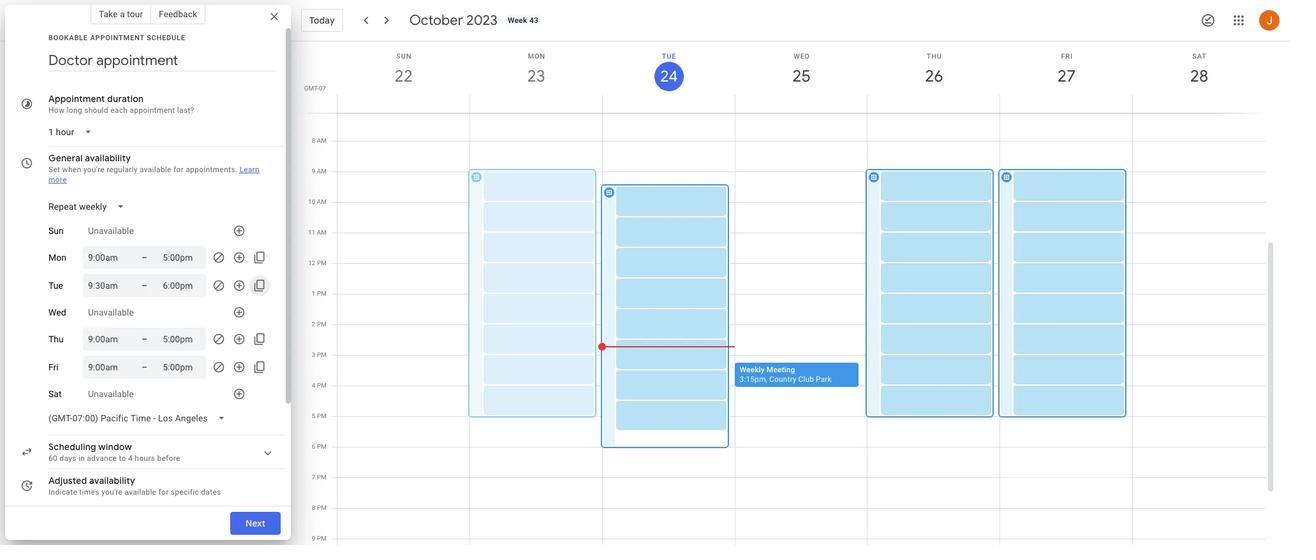 Task type: vqa. For each thing, say whether or not it's contained in the screenshot.


Task type: locate. For each thing, give the bounding box(es) containing it.
grid containing 22
[[296, 41, 1276, 545]]

– for mon
[[142, 253, 147, 263]]

9 pm from the top
[[317, 505, 327, 512]]

hours
[[135, 454, 155, 463]]

fri up 27
[[1061, 52, 1073, 61]]

bookable
[[48, 34, 88, 42]]

1 8 from the top
[[312, 137, 315, 144]]

adjusted
[[48, 475, 87, 487]]

6 pm
[[312, 443, 327, 450]]

unavailable down the start time on tuesdays text field
[[88, 307, 134, 318]]

Start time on Fridays text field
[[88, 360, 126, 375]]

wed
[[794, 52, 810, 61], [48, 307, 66, 318]]

sun inside sun 22
[[396, 52, 412, 61]]

general availability
[[48, 152, 131, 164]]

sun down more at the left top
[[48, 226, 64, 236]]

sun up 22 at left
[[396, 52, 412, 61]]

pm up 9 pm
[[317, 505, 327, 512]]

availability inside the adjusted availability indicate times you're available for specific dates
[[89, 475, 135, 487]]

5
[[312, 413, 315, 420]]

pm right the "3"
[[317, 351, 327, 359]]

1 vertical spatial you're
[[101, 488, 123, 497]]

availability up regularly
[[85, 152, 131, 164]]

wed for wed 25
[[794, 52, 810, 61]]

4 inside scheduling window 60 days in advance to 4 hours before
[[128, 454, 133, 463]]

am for 11 am
[[317, 229, 327, 236]]

1 vertical spatial available
[[125, 488, 156, 497]]

2 8 from the top
[[312, 505, 315, 512]]

for left specific
[[159, 488, 169, 497]]

3 pm from the top
[[317, 321, 327, 328]]

availability down to at the bottom left
[[89, 475, 135, 487]]

1 horizontal spatial tue
[[662, 52, 676, 61]]

week 43
[[508, 16, 539, 25]]

– for tue
[[142, 281, 147, 291]]

10 pm from the top
[[317, 535, 327, 542]]

gmt-07
[[304, 85, 326, 92]]

pm
[[317, 260, 327, 267], [317, 290, 327, 297], [317, 321, 327, 328], [317, 351, 327, 359], [317, 382, 327, 389], [317, 413, 327, 420], [317, 443, 327, 450], [317, 474, 327, 481], [317, 505, 327, 512], [317, 535, 327, 542]]

sat up scheduling
[[48, 389, 62, 399]]

unavailable
[[88, 226, 134, 236], [88, 307, 134, 318], [88, 389, 134, 399]]

general
[[48, 152, 83, 164]]

3 pm
[[312, 351, 327, 359]]

1 vertical spatial mon
[[48, 253, 66, 263]]

thu left start time on thursdays text box
[[48, 334, 64, 344]]

None field
[[43, 121, 102, 144], [43, 195, 135, 218], [43, 407, 236, 430], [43, 121, 102, 144], [43, 195, 135, 218], [43, 407, 236, 430]]

take a tour button
[[91, 4, 151, 24]]

5 am from the top
[[317, 229, 327, 236]]

am down 07
[[317, 107, 327, 114]]

am for 9 am
[[317, 168, 327, 175]]

1 vertical spatial sun
[[48, 226, 64, 236]]

each
[[110, 106, 128, 115]]

7 down gmt-07
[[312, 107, 315, 114]]

1 vertical spatial thu
[[48, 334, 64, 344]]

am for 10 am
[[317, 198, 327, 205]]

9 down 8 pm
[[312, 535, 315, 542]]

0 horizontal spatial 4
[[128, 454, 133, 463]]

pm for 1 pm
[[317, 290, 327, 297]]

2 am from the top
[[317, 137, 327, 144]]

unavailable up start time on mondays text box
[[88, 226, 134, 236]]

0 vertical spatial sun
[[396, 52, 412, 61]]

today button
[[301, 5, 343, 36]]

pm up 8 pm
[[317, 474, 327, 481]]

– for fri
[[142, 362, 147, 373]]

october 2023
[[409, 11, 498, 29]]

Add title text field
[[48, 51, 276, 70]]

tue left the start time on tuesdays text field
[[48, 281, 63, 291]]

available down hours
[[125, 488, 156, 497]]

fri left start time on fridays text box
[[48, 362, 58, 373]]

0 horizontal spatial sun
[[48, 226, 64, 236]]

0 vertical spatial mon
[[528, 52, 545, 61]]

1 horizontal spatial wed
[[794, 52, 810, 61]]

monday, october 23 element
[[522, 62, 551, 91]]

1 horizontal spatial sat
[[1192, 52, 1207, 61]]

you're down general availability on the top of the page
[[83, 165, 105, 174]]

2 7 from the top
[[312, 474, 315, 481]]

7 down 6
[[312, 474, 315, 481]]

last?
[[177, 106, 194, 115]]

thursday, october 26 element
[[919, 62, 949, 91]]

Start time on Thursdays text field
[[88, 332, 126, 347]]

60
[[48, 454, 57, 463]]

mon up 23
[[528, 52, 545, 61]]

sun
[[396, 52, 412, 61], [48, 226, 64, 236]]

6 pm from the top
[[317, 413, 327, 420]]

wed inside wed 25
[[794, 52, 810, 61]]

thu up 26
[[927, 52, 942, 61]]

28
[[1189, 66, 1208, 87]]

1 – from the top
[[142, 253, 147, 263]]

1 vertical spatial tue
[[48, 281, 63, 291]]

mon left start time on mondays text box
[[48, 253, 66, 263]]

2 9 from the top
[[312, 535, 315, 542]]

fri inside the fri 27
[[1061, 52, 1073, 61]]

0 horizontal spatial for
[[159, 488, 169, 497]]

0 vertical spatial availability
[[85, 152, 131, 164]]

5 pm from the top
[[317, 382, 327, 389]]

–
[[142, 253, 147, 263], [142, 281, 147, 291], [142, 334, 147, 344], [142, 362, 147, 373]]

1 vertical spatial 4
[[128, 454, 133, 463]]

availability
[[85, 152, 131, 164], [89, 475, 135, 487]]

1 vertical spatial unavailable
[[88, 307, 134, 318]]

pm right 12
[[317, 260, 327, 267]]

3
[[312, 351, 315, 359]]

1 pm
[[312, 290, 327, 297]]

2 unavailable from the top
[[88, 307, 134, 318]]

9 for 9 pm
[[312, 535, 315, 542]]

pm right 6
[[317, 443, 327, 450]]

0 vertical spatial for
[[173, 165, 184, 174]]

,
[[766, 375, 767, 384]]

pm up 5 pm
[[317, 382, 327, 389]]

2023
[[466, 11, 498, 29]]

11
[[308, 229, 315, 236]]

1 am from the top
[[317, 107, 327, 114]]

1 horizontal spatial mon
[[528, 52, 545, 61]]

0 vertical spatial sat
[[1192, 52, 1207, 61]]

25
[[792, 66, 810, 87]]

– right start time on thursdays text box
[[142, 334, 147, 344]]

0 vertical spatial 7
[[312, 107, 315, 114]]

pm for 12 pm
[[317, 260, 327, 267]]

1 7 from the top
[[312, 107, 315, 114]]

a
[[120, 9, 125, 19]]

9 pm
[[312, 535, 327, 542]]

8 down 7 pm
[[312, 505, 315, 512]]

0 horizontal spatial sat
[[48, 389, 62, 399]]

you're
[[83, 165, 105, 174], [101, 488, 123, 497]]

0 vertical spatial available
[[140, 165, 171, 174]]

2 pm from the top
[[317, 290, 327, 297]]

tue for tue 24
[[662, 52, 676, 61]]

4 – from the top
[[142, 362, 147, 373]]

before
[[157, 454, 180, 463]]

1 pm from the top
[[317, 260, 327, 267]]

1 horizontal spatial thu
[[927, 52, 942, 61]]

0 horizontal spatial mon
[[48, 253, 66, 263]]

4 right to at the bottom left
[[128, 454, 133, 463]]

– right start time on fridays text box
[[142, 362, 147, 373]]

pm for 3 pm
[[317, 351, 327, 359]]

unavailable for sun
[[88, 226, 134, 236]]

sat inside sat 28
[[1192, 52, 1207, 61]]

0 vertical spatial thu
[[927, 52, 942, 61]]

october
[[409, 11, 463, 29]]

thu inside thu 26
[[927, 52, 942, 61]]

1 vertical spatial 8
[[312, 505, 315, 512]]

2 – from the top
[[142, 281, 147, 291]]

thu for thu 26
[[927, 52, 942, 61]]

1 unavailable from the top
[[88, 226, 134, 236]]

22
[[394, 66, 412, 87]]

wed for wed
[[48, 307, 66, 318]]

0 horizontal spatial wed
[[48, 307, 66, 318]]

meeting
[[767, 366, 795, 374]]

8 for 8 pm
[[312, 505, 315, 512]]

23
[[526, 66, 545, 87]]

3 am from the top
[[317, 168, 327, 175]]

7
[[312, 107, 315, 114], [312, 474, 315, 481]]

pm right '1' at bottom left
[[317, 290, 327, 297]]

2 vertical spatial unavailable
[[88, 389, 134, 399]]

8 pm from the top
[[317, 474, 327, 481]]

adjusted availability indicate times you're available for specific dates
[[48, 475, 221, 497]]

0 horizontal spatial tue
[[48, 281, 63, 291]]

0 horizontal spatial fri
[[48, 362, 58, 373]]

– right the start time on tuesdays text field
[[142, 281, 147, 291]]

0 vertical spatial tue
[[662, 52, 676, 61]]

2
[[312, 321, 315, 328]]

3 – from the top
[[142, 334, 147, 344]]

1 horizontal spatial 4
[[312, 382, 315, 389]]

1 vertical spatial availability
[[89, 475, 135, 487]]

more
[[48, 175, 67, 184]]

you're right times
[[101, 488, 123, 497]]

sat up 28
[[1192, 52, 1207, 61]]

mon for mon 23
[[528, 52, 545, 61]]

0 vertical spatial 9
[[312, 168, 315, 175]]

1 vertical spatial 7
[[312, 474, 315, 481]]

7 pm from the top
[[317, 443, 327, 450]]

pm down 8 pm
[[317, 535, 327, 542]]

0 vertical spatial unavailable
[[88, 226, 134, 236]]

8 am
[[312, 137, 327, 144]]

Start time on Tuesdays text field
[[88, 278, 126, 293]]

1 vertical spatial fri
[[48, 362, 58, 373]]

1 vertical spatial 9
[[312, 535, 315, 542]]

End time on Thursdays text field
[[163, 332, 201, 347]]

am down 8 am
[[317, 168, 327, 175]]

mon inside mon 23
[[528, 52, 545, 61]]

am
[[317, 107, 327, 114], [317, 137, 327, 144], [317, 168, 327, 175], [317, 198, 327, 205], [317, 229, 327, 236]]

26 column header
[[867, 41, 1000, 113]]

pm right 2
[[317, 321, 327, 328]]

available
[[140, 165, 171, 174], [125, 488, 156, 497]]

for left appointments.
[[173, 165, 184, 174]]

7 am
[[312, 107, 327, 114]]

indicate
[[48, 488, 77, 497]]

4 pm from the top
[[317, 351, 327, 359]]

pm for 7 pm
[[317, 474, 327, 481]]

pm right 5
[[317, 413, 327, 420]]

set when you're regularly available for appointments.
[[48, 165, 237, 174]]

3 unavailable from the top
[[88, 389, 134, 399]]

available right regularly
[[140, 165, 171, 174]]

– left end time on mondays text field
[[142, 253, 147, 263]]

am right '11'
[[317, 229, 327, 236]]

9 up 10
[[312, 168, 315, 175]]

End time on Tuesdays text field
[[163, 278, 201, 293]]

1 horizontal spatial sun
[[396, 52, 412, 61]]

am down 7 am
[[317, 137, 327, 144]]

4 up 5
[[312, 382, 315, 389]]

country
[[769, 375, 796, 384]]

grid
[[296, 41, 1276, 545]]

4 am from the top
[[317, 198, 327, 205]]

9 for 9 am
[[312, 168, 315, 175]]

8 down 7 am
[[312, 137, 315, 144]]

0 vertical spatial you're
[[83, 165, 105, 174]]

1 vertical spatial sat
[[48, 389, 62, 399]]

0 vertical spatial wed
[[794, 52, 810, 61]]

fri for fri 27
[[1061, 52, 1073, 61]]

tue up tuesday, october 24, today element
[[662, 52, 676, 61]]

1 horizontal spatial for
[[173, 165, 184, 174]]

2 pm
[[312, 321, 327, 328]]

1 vertical spatial wed
[[48, 307, 66, 318]]

1 vertical spatial for
[[159, 488, 169, 497]]

long
[[67, 106, 82, 115]]

1 9 from the top
[[312, 168, 315, 175]]

unavailable down start time on fridays text box
[[88, 389, 134, 399]]

0 horizontal spatial thu
[[48, 334, 64, 344]]

End time on Fridays text field
[[163, 360, 201, 375]]

10 am
[[308, 198, 327, 205]]

scheduling window 60 days in advance to 4 hours before
[[48, 441, 180, 463]]

0 vertical spatial 8
[[312, 137, 315, 144]]

take a tour
[[99, 9, 143, 19]]

pm for 9 pm
[[317, 535, 327, 542]]

pm for 4 pm
[[317, 382, 327, 389]]

tue
[[662, 52, 676, 61], [48, 281, 63, 291]]

0 vertical spatial fri
[[1061, 52, 1073, 61]]

am right 10
[[317, 198, 327, 205]]

availability for adjusted
[[89, 475, 135, 487]]

1 horizontal spatial fri
[[1061, 52, 1073, 61]]

0 vertical spatial 4
[[312, 382, 315, 389]]

8
[[312, 137, 315, 144], [312, 505, 315, 512]]

tue inside tue 24
[[662, 52, 676, 61]]



Task type: describe. For each thing, give the bounding box(es) containing it.
advance
[[87, 454, 117, 463]]

07
[[319, 85, 326, 92]]

7 for 7 am
[[312, 107, 315, 114]]

sat for sat
[[48, 389, 62, 399]]

availability for general
[[85, 152, 131, 164]]

pm for 5 pm
[[317, 413, 327, 420]]

fri for fri
[[48, 362, 58, 373]]

appointment
[[130, 106, 175, 115]]

3:15pm
[[740, 375, 766, 384]]

appointment
[[90, 34, 144, 42]]

sun 22
[[394, 52, 412, 87]]

1
[[312, 290, 315, 297]]

regularly
[[107, 165, 138, 174]]

tue for tue
[[48, 281, 63, 291]]

set
[[48, 165, 60, 174]]

weekly meeting 3:15pm , country club park
[[740, 366, 832, 384]]

tue 24
[[659, 52, 677, 87]]

appointments.
[[186, 165, 237, 174]]

fri 27
[[1057, 52, 1075, 87]]

4 pm
[[312, 382, 327, 389]]

Start time on Mondays text field
[[88, 250, 126, 265]]

6
[[312, 443, 315, 450]]

43
[[529, 16, 539, 25]]

mon 23
[[526, 52, 545, 87]]

wednesday, october 25 element
[[787, 62, 816, 91]]

friday, october 27 element
[[1052, 62, 1081, 91]]

pm for 2 pm
[[317, 321, 327, 328]]

window
[[98, 441, 132, 453]]

appointment
[[48, 93, 105, 105]]

am for 8 am
[[317, 137, 327, 144]]

next
[[245, 518, 265, 529]]

– for thu
[[142, 334, 147, 344]]

bookable appointment schedule
[[48, 34, 186, 42]]

today
[[309, 15, 335, 26]]

you're inside the adjusted availability indicate times you're available for specific dates
[[101, 488, 123, 497]]

mon for mon
[[48, 253, 66, 263]]

27
[[1057, 66, 1075, 87]]

End time on Mondays text field
[[163, 250, 201, 265]]

to
[[119, 454, 126, 463]]

wed 25
[[792, 52, 810, 87]]

weekly
[[740, 366, 765, 374]]

club
[[798, 375, 814, 384]]

learn more
[[48, 165, 260, 184]]

7 pm
[[312, 474, 327, 481]]

park
[[816, 375, 832, 384]]

specific
[[171, 488, 199, 497]]

duration
[[107, 93, 144, 105]]

feedback button
[[151, 4, 205, 24]]

when
[[62, 165, 81, 174]]

pm for 6 pm
[[317, 443, 327, 450]]

in
[[78, 454, 85, 463]]

days
[[60, 454, 76, 463]]

12
[[308, 260, 315, 267]]

28 column header
[[1132, 41, 1266, 113]]

scheduling
[[48, 441, 96, 453]]

5 pm
[[312, 413, 327, 420]]

feedback
[[159, 9, 197, 19]]

gmt-
[[304, 85, 319, 92]]

how
[[48, 106, 65, 115]]

12 pm
[[308, 260, 327, 267]]

am for 7 am
[[317, 107, 327, 114]]

sat for sat 28
[[1192, 52, 1207, 61]]

learn
[[239, 165, 260, 174]]

27 column header
[[1000, 41, 1133, 113]]

11 am
[[308, 229, 327, 236]]

pm for 8 pm
[[317, 505, 327, 512]]

take
[[99, 9, 118, 19]]

23 column header
[[469, 41, 603, 113]]

learn more link
[[48, 165, 260, 184]]

8 for 8 am
[[312, 137, 315, 144]]

thu 26
[[924, 52, 942, 87]]

9 am
[[312, 168, 327, 175]]

sunday, october 22 element
[[389, 62, 418, 91]]

saturday, october 28 element
[[1185, 62, 1214, 91]]

sun for sun
[[48, 226, 64, 236]]

10
[[308, 198, 315, 205]]

for inside the adjusted availability indicate times you're available for specific dates
[[159, 488, 169, 497]]

unavailable for wed
[[88, 307, 134, 318]]

26
[[924, 66, 942, 87]]

available inside the adjusted availability indicate times you're available for specific dates
[[125, 488, 156, 497]]

times
[[79, 488, 99, 497]]

appointment duration how long should each appointment last?
[[48, 93, 194, 115]]

dates
[[201, 488, 221, 497]]

7 for 7 pm
[[312, 474, 315, 481]]

22 column header
[[337, 41, 470, 113]]

8 pm
[[312, 505, 327, 512]]

should
[[84, 106, 108, 115]]

week
[[508, 16, 527, 25]]

unavailable for sat
[[88, 389, 134, 399]]

tuesday, october 24, today element
[[654, 62, 684, 91]]

next button
[[230, 508, 281, 539]]

sat 28
[[1189, 52, 1208, 87]]

24
[[659, 66, 677, 87]]

sun for sun 22
[[396, 52, 412, 61]]

24 column header
[[602, 41, 735, 113]]

thu for thu
[[48, 334, 64, 344]]

tour
[[127, 9, 143, 19]]

25 column header
[[735, 41, 868, 113]]



